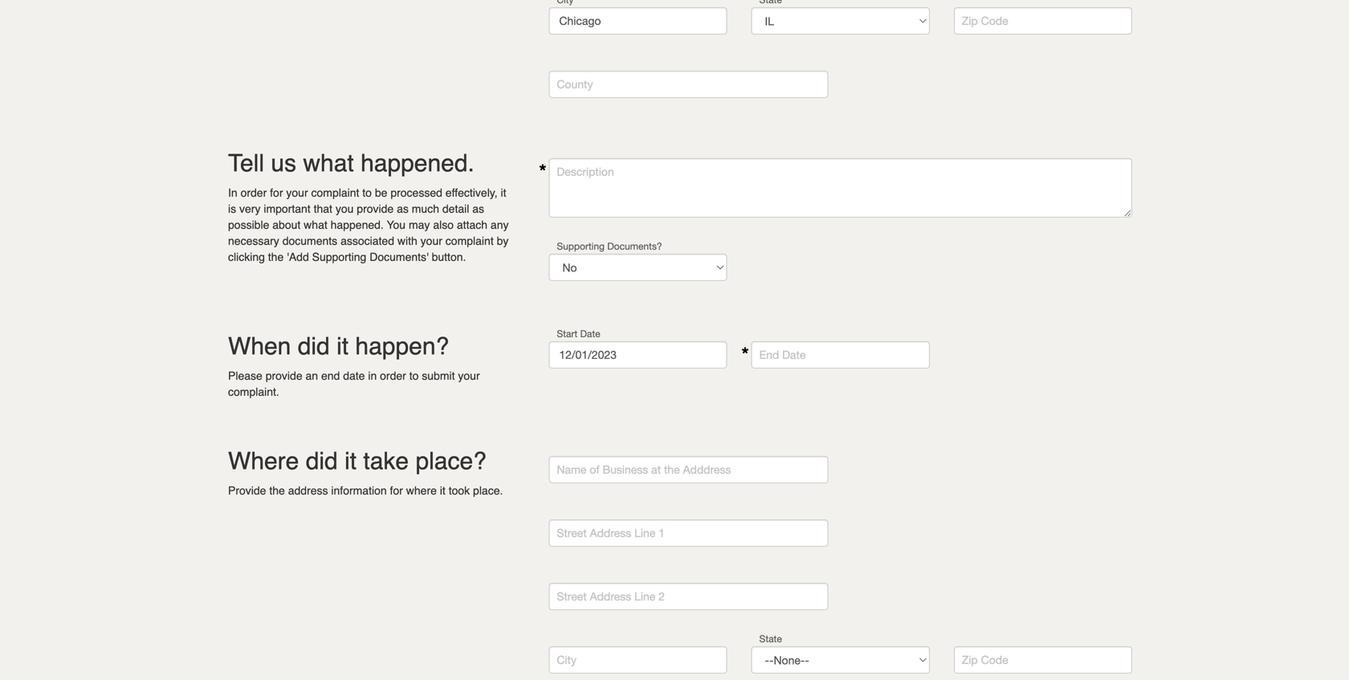Task type: vqa. For each thing, say whether or not it's contained in the screenshot.
middle 'click'
no



Task type: describe. For each thing, give the bounding box(es) containing it.
very
[[239, 202, 261, 215]]

detail
[[443, 202, 469, 215]]

zip code text field for city text box
[[954, 647, 1133, 674]]

City text field
[[549, 647, 727, 674]]

1 vertical spatial the
[[664, 463, 680, 476]]

name of business at the adddress
[[557, 463, 731, 476]]

Start Date text field
[[549, 341, 727, 369]]

about
[[273, 218, 301, 231]]

your inside 'please provide an end date in order to submit your complaint.'
[[458, 370, 480, 382]]

necessary
[[228, 235, 279, 247]]

0 vertical spatial complaint
[[311, 186, 359, 199]]

state
[[760, 633, 782, 645]]

it inside in order for your complaint to be processed effectively, it is very important that you provide as much detail as possible about what happened. you may also attach any necessary documents associated with your complaint by clicking the 'add supporting documents' button.
[[501, 186, 507, 199]]

place?
[[416, 447, 487, 475]]

end date
[[760, 348, 806, 361]]

associated
[[341, 235, 394, 247]]

adddress
[[683, 463, 731, 476]]

start
[[557, 328, 578, 339]]

code for city text box's zip code text box
[[981, 653, 1009, 667]]

where
[[406, 484, 437, 497]]

an
[[306, 370, 318, 382]]

end
[[321, 370, 340, 382]]

in
[[368, 370, 377, 382]]

submit
[[422, 370, 455, 382]]

address for 1
[[590, 527, 631, 540]]

it left took
[[440, 484, 446, 497]]

2 vertical spatial the
[[269, 484, 285, 497]]

0 horizontal spatial your
[[286, 186, 308, 199]]

you
[[387, 218, 406, 231]]

much
[[412, 202, 439, 215]]

business
[[603, 463, 648, 476]]

address for 2
[[590, 590, 631, 603]]

street address line 1
[[557, 527, 665, 540]]

zip code text field for city text field on the top
[[954, 7, 1133, 35]]

date for start date
[[580, 328, 600, 339]]

tell
[[228, 149, 264, 177]]

description
[[557, 165, 614, 178]]

0 vertical spatial happened.
[[361, 149, 475, 177]]

button.
[[432, 251, 466, 263]]

us
[[271, 149, 296, 177]]

street for street address line 1
[[557, 527, 587, 540]]

County text field
[[549, 71, 829, 98]]

important
[[264, 202, 311, 215]]

2 as from the left
[[473, 202, 484, 215]]

took
[[449, 484, 470, 497]]

1 vertical spatial complaint
[[446, 235, 494, 247]]

the inside in order for your complaint to be processed effectively, it is very important that you provide as much detail as possible about what happened. you may also attach any necessary documents associated with your complaint by clicking the 'add supporting documents' button.
[[268, 251, 284, 263]]

documents'
[[370, 251, 429, 263]]

also
[[433, 218, 454, 231]]

at
[[651, 463, 661, 476]]

End Date text field
[[751, 341, 930, 369]]

2
[[659, 590, 665, 603]]

possible
[[228, 218, 269, 231]]



Task type: locate. For each thing, give the bounding box(es) containing it.
0 vertical spatial what
[[303, 149, 354, 177]]

when
[[228, 333, 291, 360]]

1 street from the top
[[557, 527, 587, 540]]

to inside in order for your complaint to be processed effectively, it is very important that you provide as much detail as possible about what happened. you may also attach any necessary documents associated with your complaint by clicking the 'add supporting documents' button.
[[363, 186, 372, 199]]

for inside in order for your complaint to be processed effectively, it is very important that you provide as much detail as possible about what happened. you may also attach any necessary documents associated with your complaint by clicking the 'add supporting documents' button.
[[270, 186, 283, 199]]

0 vertical spatial your
[[286, 186, 308, 199]]

0 horizontal spatial as
[[397, 202, 409, 215]]

the left 'add
[[268, 251, 284, 263]]

name
[[557, 463, 587, 476]]

0 horizontal spatial for
[[270, 186, 283, 199]]

2 zip from the top
[[962, 653, 978, 667]]

Zip Code text field
[[954, 7, 1133, 35], [954, 647, 1133, 674]]

did up an
[[298, 333, 330, 360]]

line
[[635, 527, 656, 540], [635, 590, 656, 603]]

2 code from the top
[[981, 653, 1009, 667]]

0 vertical spatial code
[[981, 14, 1009, 27]]

to
[[363, 186, 372, 199], [409, 370, 419, 382]]

your down also
[[421, 235, 443, 247]]

1 horizontal spatial provide
[[357, 202, 394, 215]]

provide inside in order for your complaint to be processed effectively, it is very important that you provide as much detail as possible about what happened. you may also attach any necessary documents associated with your complaint by clicking the 'add supporting documents' button.
[[357, 202, 394, 215]]

1 vertical spatial to
[[409, 370, 419, 382]]

order inside 'please provide an end date in order to submit your complaint.'
[[380, 370, 406, 382]]

provide left an
[[266, 370, 303, 382]]

as up you
[[397, 202, 409, 215]]

0 vertical spatial zip code text field
[[954, 7, 1133, 35]]

1 vertical spatial street
[[557, 590, 587, 603]]

your right submit
[[458, 370, 480, 382]]

date for end date
[[782, 348, 806, 361]]

0 vertical spatial address
[[590, 527, 631, 540]]

for left where
[[390, 484, 403, 497]]

line left 2
[[635, 590, 656, 603]]

for
[[270, 186, 283, 199], [390, 484, 403, 497]]

happened.
[[361, 149, 475, 177], [331, 218, 384, 231]]

1 as from the left
[[397, 202, 409, 215]]

city
[[557, 653, 577, 667]]

1 code from the top
[[981, 14, 1009, 27]]

it
[[501, 186, 507, 199], [337, 333, 349, 360], [345, 447, 357, 475], [440, 484, 446, 497]]

supporting
[[557, 241, 605, 252], [312, 251, 367, 263]]

happened. up processed
[[361, 149, 475, 177]]

information
[[331, 484, 387, 497]]

1
[[659, 527, 665, 540]]

please
[[228, 370, 263, 382]]

line for 2
[[635, 590, 656, 603]]

processed
[[391, 186, 443, 199]]

happened. inside in order for your complaint to be processed effectively, it is very important that you provide as much detail as possible about what happened. you may also attach any necessary documents associated with your complaint by clicking the 'add supporting documents' button.
[[331, 218, 384, 231]]

documents
[[283, 235, 338, 247]]

zip
[[962, 14, 978, 27], [962, 653, 978, 667]]

street address line 2
[[557, 590, 665, 603]]

0 vertical spatial to
[[363, 186, 372, 199]]

address
[[590, 527, 631, 540], [590, 590, 631, 603]]

provide
[[357, 202, 394, 215], [266, 370, 303, 382]]

the right provide
[[269, 484, 285, 497]]

what up 'documents'
[[304, 218, 328, 231]]

supporting left documents?
[[557, 241, 605, 252]]

when did it happen?
[[228, 333, 449, 360]]

supporting inside in order for your complaint to be processed effectively, it is very important that you provide as much detail as possible about what happened. you may also attach any necessary documents associated with your complaint by clicking the 'add supporting documents' button.
[[312, 251, 367, 263]]

it right effectively,
[[501, 186, 507, 199]]

what right us
[[303, 149, 354, 177]]

1 horizontal spatial date
[[782, 348, 806, 361]]

Street Address Line 2 text field
[[549, 583, 829, 610]]

it up date
[[337, 333, 349, 360]]

1 horizontal spatial supporting
[[557, 241, 605, 252]]

did
[[298, 333, 330, 360], [306, 447, 338, 475]]

0 horizontal spatial date
[[580, 328, 600, 339]]

happen?
[[355, 333, 449, 360]]

line left 1
[[635, 527, 656, 540]]

1 vertical spatial did
[[306, 447, 338, 475]]

street down name
[[557, 527, 587, 540]]

code for zip code text box for city text field on the top
[[981, 14, 1009, 27]]

2 address from the top
[[590, 590, 631, 603]]

street for street address line 2
[[557, 590, 587, 603]]

0 vertical spatial for
[[270, 186, 283, 199]]

as
[[397, 202, 409, 215], [473, 202, 484, 215]]

start date
[[557, 328, 600, 339]]

where did it take place?
[[228, 447, 487, 475]]

provide
[[228, 484, 266, 497]]

complaint
[[311, 186, 359, 199], [446, 235, 494, 247]]

1 horizontal spatial to
[[409, 370, 419, 382]]

documents?
[[607, 241, 662, 252]]

order up very
[[241, 186, 267, 199]]

1 horizontal spatial your
[[421, 235, 443, 247]]

0 horizontal spatial complaint
[[311, 186, 359, 199]]

supporting down associated
[[312, 251, 367, 263]]

zip code for city text box
[[962, 653, 1009, 667]]

1 vertical spatial provide
[[266, 370, 303, 382]]

place.
[[473, 484, 503, 497]]

0 vertical spatial order
[[241, 186, 267, 199]]

take
[[363, 447, 409, 475]]

what inside in order for your complaint to be processed effectively, it is very important that you provide as much detail as possible about what happened. you may also attach any necessary documents associated with your complaint by clicking the 'add supporting documents' button.
[[304, 218, 328, 231]]

where
[[228, 447, 299, 475]]

to inside 'please provide an end date in order to submit your complaint.'
[[409, 370, 419, 382]]

to left be
[[363, 186, 372, 199]]

2 horizontal spatial your
[[458, 370, 480, 382]]

order
[[241, 186, 267, 199], [380, 370, 406, 382]]

in
[[228, 186, 238, 199]]

any
[[491, 218, 509, 231]]

date right start
[[580, 328, 600, 339]]

1 zip from the top
[[962, 14, 978, 27]]

did up address
[[306, 447, 338, 475]]

it up "information"
[[345, 447, 357, 475]]

attach
[[457, 218, 488, 231]]

1 vertical spatial date
[[782, 348, 806, 361]]

supporting documents?
[[557, 241, 662, 252]]

effectively,
[[446, 186, 498, 199]]

clicking
[[228, 251, 265, 263]]

happened. up associated
[[331, 218, 384, 231]]

1 vertical spatial code
[[981, 653, 1009, 667]]

0 vertical spatial zip code
[[962, 14, 1009, 27]]

order right in
[[380, 370, 406, 382]]

complaint.
[[228, 386, 279, 398]]

date
[[580, 328, 600, 339], [782, 348, 806, 361]]

1 horizontal spatial as
[[473, 202, 484, 215]]

zip code
[[962, 14, 1009, 27], [962, 653, 1009, 667]]

complaint down attach
[[446, 235, 494, 247]]

that
[[314, 202, 333, 215]]

1 vertical spatial zip code text field
[[954, 647, 1133, 674]]

end
[[760, 348, 779, 361]]

for up "important" on the left top of the page
[[270, 186, 283, 199]]

you
[[336, 202, 354, 215]]

1 vertical spatial what
[[304, 218, 328, 231]]

Street Address Line 1 text field
[[549, 520, 829, 547]]

0 vertical spatial provide
[[357, 202, 394, 215]]

0 horizontal spatial supporting
[[312, 251, 367, 263]]

'add
[[287, 251, 309, 263]]

your up "important" on the left top of the page
[[286, 186, 308, 199]]

0 vertical spatial street
[[557, 527, 587, 540]]

what
[[303, 149, 354, 177], [304, 218, 328, 231]]

the right the "at"
[[664, 463, 680, 476]]

2 street from the top
[[557, 590, 587, 603]]

0 vertical spatial date
[[580, 328, 600, 339]]

1 vertical spatial zip code
[[962, 653, 1009, 667]]

0 vertical spatial line
[[635, 527, 656, 540]]

0 vertical spatial did
[[298, 333, 330, 360]]

your
[[286, 186, 308, 199], [421, 235, 443, 247], [458, 370, 480, 382]]

provide the address information for where it took place.
[[228, 484, 503, 497]]

may
[[409, 218, 430, 231]]

address
[[288, 484, 328, 497]]

1 vertical spatial line
[[635, 590, 656, 603]]

line for 1
[[635, 527, 656, 540]]

is
[[228, 202, 236, 215]]

0 vertical spatial zip
[[962, 14, 978, 27]]

1 horizontal spatial complaint
[[446, 235, 494, 247]]

by
[[497, 235, 509, 247]]

zip for city text box
[[962, 653, 978, 667]]

2 zip code from the top
[[962, 653, 1009, 667]]

1 zip code text field from the top
[[954, 7, 1133, 35]]

of
[[590, 463, 600, 476]]

tell us what happened.
[[228, 149, 475, 177]]

order inside in order for your complaint to be processed effectively, it is very important that you provide as much detail as possible about what happened. you may also attach any necessary documents associated with your complaint by clicking the 'add supporting documents' button.
[[241, 186, 267, 199]]

1 line from the top
[[635, 527, 656, 540]]

Name of Business at the Adddress text field
[[549, 456, 829, 484]]

2 vertical spatial your
[[458, 370, 480, 382]]

1 vertical spatial your
[[421, 235, 443, 247]]

1 vertical spatial zip
[[962, 653, 978, 667]]

in order for your complaint to be processed effectively, it is very important that you provide as much detail as possible about what happened. you may also attach any necessary documents associated with your complaint by clicking the 'add supporting documents' button.
[[228, 186, 509, 263]]

county
[[557, 78, 593, 91]]

as up attach
[[473, 202, 484, 215]]

code
[[981, 14, 1009, 27], [981, 653, 1009, 667]]

1 vertical spatial address
[[590, 590, 631, 603]]

0 horizontal spatial order
[[241, 186, 267, 199]]

address left 1
[[590, 527, 631, 540]]

zip for city text field on the top
[[962, 14, 978, 27]]

2 zip code text field from the top
[[954, 647, 1133, 674]]

1 vertical spatial for
[[390, 484, 403, 497]]

date right end
[[782, 348, 806, 361]]

to left submit
[[409, 370, 419, 382]]

address left 2
[[590, 590, 631, 603]]

street
[[557, 527, 587, 540], [557, 590, 587, 603]]

0 vertical spatial the
[[268, 251, 284, 263]]

1 address from the top
[[590, 527, 631, 540]]

1 horizontal spatial for
[[390, 484, 403, 497]]

0 horizontal spatial to
[[363, 186, 372, 199]]

2 line from the top
[[635, 590, 656, 603]]

did for when
[[298, 333, 330, 360]]

provide down be
[[357, 202, 394, 215]]

0 horizontal spatial provide
[[266, 370, 303, 382]]

provide inside 'please provide an end date in order to submit your complaint.'
[[266, 370, 303, 382]]

please provide an end date in order to submit your complaint.
[[228, 370, 480, 398]]

with
[[398, 235, 418, 247]]

1 vertical spatial happened.
[[331, 218, 384, 231]]

1 zip code from the top
[[962, 14, 1009, 27]]

Description text field
[[549, 158, 1133, 218]]

be
[[375, 186, 388, 199]]

the
[[268, 251, 284, 263], [664, 463, 680, 476], [269, 484, 285, 497]]

1 vertical spatial order
[[380, 370, 406, 382]]

street up city
[[557, 590, 587, 603]]

1 horizontal spatial order
[[380, 370, 406, 382]]

date
[[343, 370, 365, 382]]

complaint up you
[[311, 186, 359, 199]]

City text field
[[549, 7, 727, 35]]

did for where
[[306, 447, 338, 475]]

zip code for city text field on the top
[[962, 14, 1009, 27]]



